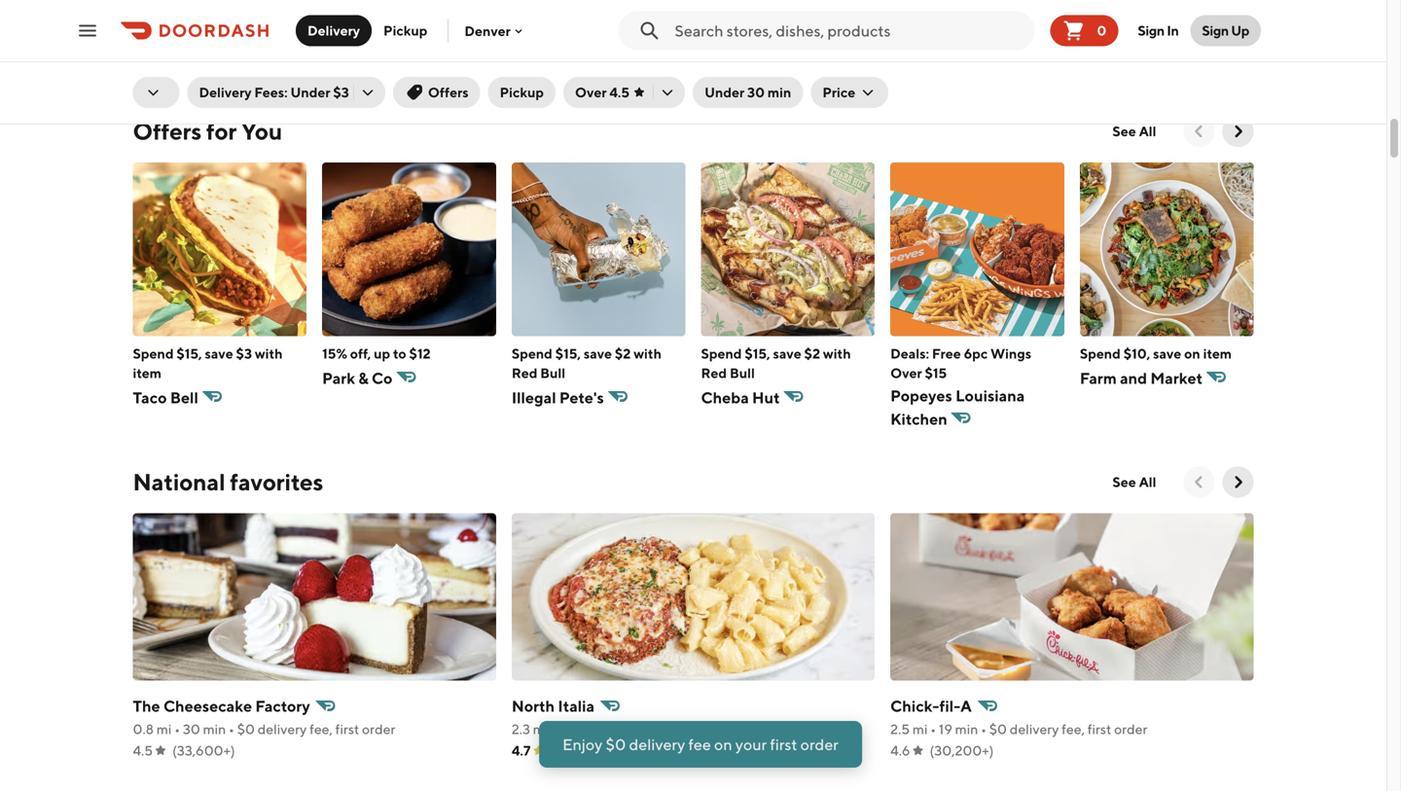 Task type: locate. For each thing, give the bounding box(es) containing it.
sign left up
[[1203, 22, 1229, 38]]

national
[[133, 468, 225, 496]]

over down the "deals:"
[[891, 365, 923, 381]]

red for illegal pete's
[[512, 365, 538, 381]]

1 vertical spatial chick-
[[891, 697, 940, 716]]

with for cheba hut
[[824, 346, 852, 362]]

0 vertical spatial 2.5 mi • 19 min • $​0 delivery fee, first order
[[133, 41, 390, 57]]

0 horizontal spatial $15,
[[177, 346, 202, 362]]

0 horizontal spatial offers
[[133, 117, 202, 145]]

0 horizontal spatial on
[[715, 736, 733, 754]]

0 horizontal spatial bull
[[541, 365, 566, 381]]

0.8
[[133, 722, 154, 738]]

pickup up the offers button
[[384, 22, 428, 38]]

(7,600+)
[[929, 63, 983, 79]]

0 vertical spatial over
[[575, 84, 607, 100]]

0 vertical spatial delivery
[[308, 22, 360, 38]]

1 horizontal spatial offers
[[428, 84, 469, 100]]

0 vertical spatial see all link
[[1101, 116, 1169, 147]]

1 horizontal spatial sign
[[1203, 22, 1229, 38]]

on up the market
[[1185, 346, 1201, 362]]

0
[[1098, 22, 1107, 38]]

fee, inside birdcall 1.2 mi • 23 min • $​0 delivery fee, first order
[[682, 41, 705, 57]]

1 vertical spatial all
[[1140, 474, 1157, 490]]

30 left "price" at right
[[748, 84, 765, 100]]

1 vertical spatial 30
[[183, 722, 200, 738]]

with
[[255, 346, 283, 362], [634, 346, 662, 362], [824, 346, 852, 362]]

pete's
[[560, 389, 604, 407]]

•
[[173, 41, 179, 57], [223, 41, 229, 57], [549, 41, 554, 57], [601, 41, 607, 57], [928, 41, 934, 57], [981, 41, 986, 57], [174, 722, 180, 738], [229, 722, 235, 738], [551, 722, 557, 738], [604, 722, 610, 738], [931, 722, 937, 738], [981, 722, 987, 738]]

louisiana
[[956, 387, 1025, 405]]

min
[[198, 41, 221, 57], [575, 41, 598, 57], [955, 41, 978, 57], [768, 84, 792, 100], [203, 722, 226, 738], [578, 722, 601, 738], [956, 722, 979, 738]]

0 horizontal spatial item
[[133, 365, 162, 381]]

delivery up delivery fees: under $3
[[308, 22, 360, 38]]

over
[[575, 84, 607, 100], [891, 365, 923, 381]]

1 vertical spatial (30,200+)
[[930, 743, 994, 759]]

4.5
[[610, 84, 630, 100], [133, 743, 153, 759]]

see all link left previous button of carousel icon
[[1101, 467, 1169, 498]]

spend up taco
[[133, 346, 174, 362]]

1 horizontal spatial 2.5 mi • 19 min • $​0 delivery fee, first order
[[891, 722, 1148, 738]]

0 horizontal spatial red
[[512, 365, 538, 381]]

1 horizontal spatial with
[[634, 346, 662, 362]]

$3 down delivery button
[[333, 84, 349, 100]]

0 horizontal spatial $3
[[236, 346, 252, 362]]

all for offers for you
[[1140, 123, 1157, 139]]

1 spend $15, save $2 with red bull from the left
[[512, 346, 662, 381]]

$3 left 15%
[[236, 346, 252, 362]]

offers left for
[[133, 117, 202, 145]]

4.5 down birdcall 1.2 mi • 23 min • $​0 delivery fee, first order
[[610, 84, 630, 100]]

item right $10,
[[1204, 346, 1233, 362]]

pickup button down 1.2
[[488, 77, 556, 108]]

2 with from the left
[[634, 346, 662, 362]]

save inside spend $15, save $3 with item
[[205, 346, 233, 362]]

1 horizontal spatial $3
[[333, 84, 349, 100]]

1 vertical spatial offers
[[133, 117, 202, 145]]

2.5
[[133, 41, 152, 57], [891, 722, 910, 738]]

30 up (33,600+)
[[183, 722, 200, 738]]

all
[[1140, 123, 1157, 139], [1140, 474, 1157, 490]]

$3 for save
[[236, 346, 252, 362]]

0 horizontal spatial with
[[255, 346, 283, 362]]

2 sign from the left
[[1203, 22, 1229, 38]]

sign up
[[1203, 22, 1250, 38]]

1 horizontal spatial $2
[[805, 346, 821, 362]]

1 horizontal spatial pickup
[[500, 84, 544, 100]]

delivery inside button
[[308, 22, 360, 38]]

1 horizontal spatial 4.6
[[512, 63, 532, 79]]

0 horizontal spatial over
[[575, 84, 607, 100]]

delivery
[[252, 41, 302, 57], [630, 41, 679, 57], [1009, 41, 1059, 57], [258, 722, 307, 738], [633, 722, 682, 738], [1010, 722, 1060, 738], [629, 736, 686, 754]]

1 horizontal spatial bull
[[730, 365, 755, 381]]

market
[[1151, 369, 1203, 388]]

1 under from the left
[[291, 84, 331, 100]]

all left previous button of carousel image
[[1140, 123, 1157, 139]]

cheba
[[701, 389, 749, 407]]

3 spend from the left
[[701, 346, 742, 362]]

0 horizontal spatial sign
[[1138, 22, 1165, 38]]

0 horizontal spatial fil-
[[182, 17, 203, 36]]

4.5 inside button
[[610, 84, 630, 100]]

spend
[[133, 346, 174, 362], [512, 346, 553, 362], [701, 346, 742, 362], [1080, 346, 1121, 362]]

2 horizontal spatial $15,
[[745, 346, 771, 362]]

2 $15, from the left
[[556, 346, 581, 362]]

1 vertical spatial 2.5
[[891, 722, 910, 738]]

$2
[[615, 346, 631, 362], [805, 346, 821, 362]]

2 $2 from the left
[[805, 346, 821, 362]]

1 vertical spatial item
[[133, 365, 162, 381]]

kitchen
[[891, 410, 948, 429]]

0 horizontal spatial under
[[291, 84, 331, 100]]

0 horizontal spatial pickup button
[[372, 15, 439, 46]]

delivery up for
[[199, 84, 252, 100]]

2 red from the left
[[701, 365, 727, 381]]

1 vertical spatial 2.5 mi • 19 min • $​0 delivery fee, first order
[[891, 722, 1148, 738]]

spend up farm
[[1080, 346, 1121, 362]]

see
[[1113, 123, 1137, 139], [1113, 474, 1137, 490]]

0 vertical spatial pickup
[[384, 22, 428, 38]]

under 30 min button
[[693, 77, 804, 108]]

mi
[[155, 41, 170, 57], [531, 41, 546, 57], [910, 41, 926, 57], [157, 722, 172, 738], [533, 722, 548, 738], [913, 722, 928, 738]]

red
[[512, 365, 538, 381], [701, 365, 727, 381]]

1 $15, from the left
[[177, 346, 202, 362]]

see all
[[1113, 123, 1157, 139], [1113, 474, 1157, 490]]

0 vertical spatial chick-
[[133, 17, 182, 36]]

0 button
[[1051, 15, 1119, 46]]

all left previous button of carousel icon
[[1140, 474, 1157, 490]]

spend $10, save on item
[[1080, 346, 1233, 362]]

spend $15, save $2 with red bull up "pete's" in the left of the page
[[512, 346, 662, 381]]

3 save from the left
[[774, 346, 802, 362]]

park & co
[[322, 369, 393, 388]]

1 with from the left
[[255, 346, 283, 362]]

to
[[393, 346, 407, 362]]

with inside spend $15, save $3 with item
[[255, 346, 283, 362]]

see all link
[[1101, 116, 1169, 147], [1101, 467, 1169, 498]]

0 vertical spatial 4.7
[[891, 63, 910, 79]]

offers inside the offers button
[[428, 84, 469, 100]]

(14,100+)
[[550, 743, 608, 759]]

1 horizontal spatial 2.5
[[891, 722, 910, 738]]

on
[[1185, 346, 1201, 362], [715, 736, 733, 754]]

bull for cheba
[[730, 365, 755, 381]]

1 horizontal spatial 4.5
[[610, 84, 630, 100]]

1 horizontal spatial 30
[[748, 84, 765, 100]]

min inside birdcall 1.2 mi • 23 min • $​0 delivery fee, first order
[[575, 41, 598, 57]]

$3
[[333, 84, 349, 100], [236, 346, 252, 362]]

0 horizontal spatial 4.7
[[512, 743, 531, 759]]

4.7 down 1.6
[[891, 63, 910, 79]]

0 horizontal spatial a
[[203, 17, 214, 36]]

1 horizontal spatial on
[[1185, 346, 1201, 362]]

order
[[357, 41, 390, 57], [734, 41, 768, 57], [1114, 41, 1147, 57], [362, 722, 396, 738], [737, 722, 771, 738], [1115, 722, 1148, 738], [801, 736, 839, 754]]

0 vertical spatial see all
[[1113, 123, 1157, 139]]

fee,
[[304, 41, 327, 57], [682, 41, 705, 57], [1061, 41, 1085, 57], [310, 722, 333, 738], [685, 722, 708, 738], [1062, 722, 1085, 738]]

1 horizontal spatial delivery
[[308, 22, 360, 38]]

$2 for pete's
[[615, 346, 631, 362]]

0 horizontal spatial chick-fil-a
[[133, 17, 214, 36]]

bull up illegal pete's
[[541, 365, 566, 381]]

0 horizontal spatial pickup
[[384, 22, 428, 38]]

1 horizontal spatial chick-
[[891, 697, 940, 716]]

spend $15, save $2 with red bull up hut
[[701, 346, 852, 381]]

2 see all from the top
[[1113, 474, 1157, 490]]

2 see from the top
[[1113, 474, 1137, 490]]

offers down denver
[[428, 84, 469, 100]]

0 horizontal spatial 4.5
[[133, 743, 153, 759]]

0 vertical spatial 19
[[181, 41, 195, 57]]

bull
[[541, 365, 566, 381], [730, 365, 755, 381]]

4.6
[[133, 63, 153, 79], [512, 63, 532, 79], [891, 743, 911, 759]]

1 horizontal spatial chick-fil-a
[[891, 697, 972, 716]]

red up the illegal
[[512, 365, 538, 381]]

spend for cheba
[[701, 346, 742, 362]]

1 sign from the left
[[1138, 22, 1165, 38]]

0 vertical spatial $3
[[333, 84, 349, 100]]

1 all from the top
[[1140, 123, 1157, 139]]

0 horizontal spatial 4.6
[[133, 63, 153, 79]]

over 4.5
[[575, 84, 630, 100]]

offers inside offers for you link
[[133, 117, 202, 145]]

4 save from the left
[[1154, 346, 1182, 362]]

delivery
[[308, 22, 360, 38], [199, 84, 252, 100]]

in
[[1168, 22, 1179, 38]]

2 see all link from the top
[[1101, 467, 1169, 498]]

over down (7,200+)
[[575, 84, 607, 100]]

1 vertical spatial pickup button
[[488, 77, 556, 108]]

bull up cheba hut
[[730, 365, 755, 381]]

0 horizontal spatial (30,200+)
[[172, 63, 236, 79]]

sign in
[[1138, 22, 1179, 38]]

next button of carousel image
[[1229, 473, 1249, 492]]

1 vertical spatial $3
[[236, 346, 252, 362]]

next button of carousel image
[[1229, 122, 1249, 141]]

illegal pete's
[[512, 389, 604, 407]]

spend up the cheba
[[701, 346, 742, 362]]

19
[[181, 41, 195, 57], [939, 722, 953, 738]]

taco
[[133, 389, 167, 407]]

$15, up bell
[[177, 346, 202, 362]]

2 save from the left
[[584, 346, 612, 362]]

4.7 down 2.3
[[512, 743, 531, 759]]

price
[[823, 84, 856, 100]]

0 horizontal spatial $2
[[615, 346, 631, 362]]

enjoy
[[563, 736, 603, 754]]

sign in link
[[1127, 11, 1191, 50]]

see left previous button of carousel icon
[[1113, 474, 1137, 490]]

$12
[[409, 346, 431, 362]]

sign left in
[[1138, 22, 1165, 38]]

on right fee
[[715, 736, 733, 754]]

red up the cheba
[[701, 365, 727, 381]]

spend $15, save $2 with red bull for cheba hut
[[701, 346, 852, 381]]

all for national favorites
[[1140, 474, 1157, 490]]

$2 for hut
[[805, 346, 821, 362]]

with for taco bell
[[255, 346, 283, 362]]

$15, for bell
[[177, 346, 202, 362]]

1 see from the top
[[1113, 123, 1137, 139]]

2 spend from the left
[[512, 346, 553, 362]]

0 vertical spatial 2.5
[[133, 41, 152, 57]]

$15, inside spend $15, save $3 with item
[[177, 346, 202, 362]]

see left previous button of carousel image
[[1113, 123, 1137, 139]]

0 vertical spatial on
[[1185, 346, 1201, 362]]

0 vertical spatial offers
[[428, 84, 469, 100]]

spend for taco
[[133, 346, 174, 362]]

see all for national favorites
[[1113, 474, 1157, 490]]

pickup
[[384, 22, 428, 38], [500, 84, 544, 100]]

birdcall 1.2 mi • 23 min • $​0 delivery fee, first order
[[512, 17, 768, 57]]

1 horizontal spatial under
[[705, 84, 745, 100]]

0 vertical spatial item
[[1204, 346, 1233, 362]]

1 see all from the top
[[1113, 123, 1157, 139]]

off,
[[350, 346, 371, 362]]

spend inside spend $15, save $3 with item
[[133, 346, 174, 362]]

0 vertical spatial see
[[1113, 123, 1137, 139]]

deals:
[[891, 346, 930, 362]]

offers
[[428, 84, 469, 100], [133, 117, 202, 145]]

$​0
[[232, 41, 250, 57], [609, 41, 627, 57], [989, 41, 1007, 57], [237, 722, 255, 738], [612, 722, 630, 738], [990, 722, 1008, 738]]

3 $15, from the left
[[745, 346, 771, 362]]

$3 inside spend $15, save $3 with item
[[236, 346, 252, 362]]

a
[[203, 17, 214, 36], [961, 697, 972, 716]]

save for hut
[[774, 346, 802, 362]]

save for bell
[[205, 346, 233, 362]]

1 vertical spatial 19
[[939, 722, 953, 738]]

2 all from the top
[[1140, 474, 1157, 490]]

1 vertical spatial pickup
[[500, 84, 544, 100]]

1 bull from the left
[[541, 365, 566, 381]]

first
[[330, 41, 354, 57], [708, 41, 732, 57], [1087, 41, 1111, 57], [336, 722, 359, 738], [711, 722, 735, 738], [1088, 722, 1112, 738], [770, 736, 798, 754]]

4.5 down the "0.8"
[[133, 743, 153, 759]]

2 horizontal spatial 4.6
[[891, 743, 911, 759]]

1 vertical spatial delivery
[[199, 84, 252, 100]]

$15, up hut
[[745, 346, 771, 362]]

1 red from the left
[[512, 365, 538, 381]]

0 horizontal spatial spend $15, save $2 with red bull
[[512, 346, 662, 381]]

spend up the illegal
[[512, 346, 553, 362]]

1 spend from the left
[[133, 346, 174, 362]]

see all left previous button of carousel image
[[1113, 123, 1157, 139]]

1 see all link from the top
[[1101, 116, 1169, 147]]

pickup button up the offers button
[[372, 15, 439, 46]]

1 horizontal spatial red
[[701, 365, 727, 381]]

pickup button
[[372, 15, 439, 46], [488, 77, 556, 108]]

1 horizontal spatial $15,
[[556, 346, 581, 362]]

4.7
[[891, 63, 910, 79], [512, 743, 531, 759]]

2 bull from the left
[[730, 365, 755, 381]]

0 vertical spatial 30
[[748, 84, 765, 100]]

0 horizontal spatial delivery
[[199, 84, 252, 100]]

2.3
[[512, 722, 531, 738]]

2 under from the left
[[705, 84, 745, 100]]

1 vertical spatial 4.5
[[133, 743, 153, 759]]

3 with from the left
[[824, 346, 852, 362]]

2 spend $15, save $2 with red bull from the left
[[701, 346, 852, 381]]

previous button of carousel image
[[1190, 122, 1210, 141]]

1 save from the left
[[205, 346, 233, 362]]

see all left previous button of carousel icon
[[1113, 474, 1157, 490]]

see all link left previous button of carousel image
[[1101, 116, 1169, 147]]

1 vertical spatial see all
[[1113, 474, 1157, 490]]

1 vertical spatial on
[[715, 736, 733, 754]]

1 horizontal spatial (30,200+)
[[930, 743, 994, 759]]

0 horizontal spatial 19
[[181, 41, 195, 57]]

bell
[[170, 389, 198, 407]]

offers for you link
[[133, 116, 282, 147]]

1 horizontal spatial over
[[891, 365, 923, 381]]

pickup down 1.2
[[500, 84, 544, 100]]

4 spend from the left
[[1080, 346, 1121, 362]]

1 vertical spatial see all link
[[1101, 467, 1169, 498]]

save
[[205, 346, 233, 362], [584, 346, 612, 362], [774, 346, 802, 362], [1154, 346, 1182, 362]]

national favorites link
[[133, 467, 323, 498]]

1 vertical spatial see
[[1113, 474, 1137, 490]]

0 vertical spatial all
[[1140, 123, 1157, 139]]

$15, up illegal pete's
[[556, 346, 581, 362]]

1 vertical spatial a
[[961, 697, 972, 716]]

item up taco
[[133, 365, 162, 381]]

delivery for delivery
[[308, 22, 360, 38]]

up
[[374, 346, 391, 362]]

1 horizontal spatial 4.7
[[891, 63, 910, 79]]

spend for farm
[[1080, 346, 1121, 362]]

1 vertical spatial fil-
[[940, 697, 961, 716]]

22
[[937, 41, 952, 57]]

1 horizontal spatial spend $15, save $2 with red bull
[[701, 346, 852, 381]]

1 $2 from the left
[[615, 346, 631, 362]]

chick-fil-a
[[133, 17, 214, 36], [891, 697, 972, 716]]



Task type: describe. For each thing, give the bounding box(es) containing it.
chicken
[[973, 17, 1033, 36]]

0 vertical spatial pickup button
[[372, 15, 439, 46]]

offers for you
[[133, 117, 282, 145]]

factory
[[255, 697, 310, 716]]

farm and market
[[1080, 369, 1203, 388]]

&
[[358, 369, 369, 388]]

spend $15, save $2 with red bull for illegal pete's
[[512, 346, 662, 381]]

0.8 mi • 30 min • $​0 delivery fee, first order
[[133, 722, 396, 738]]

0 vertical spatial chick-fil-a
[[133, 17, 214, 36]]

the cheesecake factory
[[133, 697, 310, 716]]

offers button
[[393, 77, 481, 108]]

see all link for national favorites
[[1101, 467, 1169, 498]]

open menu image
[[76, 19, 99, 42]]

0 horizontal spatial 2.5
[[133, 41, 152, 57]]

taco bell
[[133, 389, 198, 407]]

price button
[[811, 77, 889, 108]]

offers for offers for you
[[133, 117, 202, 145]]

fees:
[[254, 84, 288, 100]]

pickup for the topmost pickup button
[[384, 22, 428, 38]]

$10,
[[1124, 346, 1151, 362]]

save for and
[[1154, 346, 1182, 362]]

delivery for delivery fees: under $3
[[199, 84, 252, 100]]

favorites
[[230, 468, 323, 496]]

co
[[372, 369, 393, 388]]

your
[[736, 736, 767, 754]]

first inside birdcall 1.2 mi • 23 min • $​0 delivery fee, first order
[[708, 41, 732, 57]]

6pc
[[964, 346, 988, 362]]

over 4.5 button
[[564, 77, 685, 108]]

farm
[[1080, 369, 1117, 388]]

popeyes louisiana kitchen
[[891, 387, 1025, 429]]

$15, for pete's
[[556, 346, 581, 362]]

30 inside button
[[748, 84, 765, 100]]

bull for illegal
[[541, 365, 566, 381]]

for
[[206, 117, 237, 145]]

see for national favorites
[[1113, 474, 1137, 490]]

38
[[560, 722, 576, 738]]

1.6 mi • 22 min • $​0 delivery fee, first order
[[891, 41, 1147, 57]]

italia
[[558, 697, 595, 716]]

over inside deals: free 6pc wings over $15
[[891, 365, 923, 381]]

deals: free 6pc wings over $15
[[891, 346, 1032, 381]]

hot
[[942, 17, 970, 36]]

popeyes
[[891, 387, 953, 405]]

dave's hot chicken
[[891, 17, 1033, 36]]

see for offers for you
[[1113, 123, 1137, 139]]

dave's
[[891, 17, 939, 36]]

denver button
[[465, 23, 527, 39]]

see all link for offers for you
[[1101, 116, 1169, 147]]

1 horizontal spatial item
[[1204, 346, 1233, 362]]

1.6
[[891, 41, 908, 57]]

0 horizontal spatial 30
[[183, 722, 200, 738]]

15% off, up to $12
[[322, 346, 431, 362]]

national favorites
[[133, 468, 323, 496]]

sign up link
[[1191, 15, 1262, 46]]

0 horizontal spatial 2.5 mi • 19 min • $​0 delivery fee, first order
[[133, 41, 390, 57]]

1 vertical spatial 4.7
[[512, 743, 531, 759]]

spend $15, save $3 with item
[[133, 346, 283, 381]]

delivery inside birdcall 1.2 mi • 23 min • $​0 delivery fee, first order
[[630, 41, 679, 57]]

min inside button
[[768, 84, 792, 100]]

fee
[[689, 736, 712, 754]]

sign for sign up
[[1203, 22, 1229, 38]]

cheba hut
[[701, 389, 780, 407]]

delivery fees: under $3
[[199, 84, 349, 100]]

0 vertical spatial fil-
[[182, 17, 203, 36]]

save for pete's
[[584, 346, 612, 362]]

Store search: begin typing to search for stores available on DoorDash text field
[[675, 20, 1028, 41]]

pickup for the right pickup button
[[500, 84, 544, 100]]

mi inside birdcall 1.2 mi • 23 min • $​0 delivery fee, first order
[[531, 41, 546, 57]]

birdcall
[[512, 17, 568, 36]]

see all for offers for you
[[1113, 123, 1157, 139]]

cheesecake
[[163, 697, 252, 716]]

free
[[933, 346, 962, 362]]

under inside under 30 min button
[[705, 84, 745, 100]]

0 vertical spatial a
[[203, 17, 214, 36]]

north italia
[[512, 697, 595, 716]]

hut
[[753, 389, 780, 407]]

$​0 inside birdcall 1.2 mi • 23 min • $​0 delivery fee, first order
[[609, 41, 627, 57]]

$15, for hut
[[745, 346, 771, 362]]

previous button of carousel image
[[1190, 473, 1210, 492]]

1 vertical spatial chick-fil-a
[[891, 697, 972, 716]]

1 horizontal spatial pickup button
[[488, 77, 556, 108]]

the
[[133, 697, 160, 716]]

you
[[241, 117, 282, 145]]

2.3 mi • 38 min • $​0 delivery fee, first order
[[512, 722, 771, 738]]

0 horizontal spatial chick-
[[133, 17, 182, 36]]

1.2
[[512, 41, 528, 57]]

with for illegal pete's
[[634, 346, 662, 362]]

15%
[[322, 346, 347, 362]]

denver
[[465, 23, 511, 39]]

wings
[[991, 346, 1032, 362]]

north
[[512, 697, 555, 716]]

over inside button
[[575, 84, 607, 100]]

offers for offers
[[428, 84, 469, 100]]

red for cheba hut
[[701, 365, 727, 381]]

1 horizontal spatial fil-
[[940, 697, 961, 716]]

enjoy $0 delivery fee on your first order
[[563, 736, 839, 754]]

order inside birdcall 1.2 mi • 23 min • $​0 delivery fee, first order
[[734, 41, 768, 57]]

spend for illegal
[[512, 346, 553, 362]]

$0
[[606, 736, 626, 754]]

delivery button
[[296, 15, 372, 46]]

23
[[557, 41, 573, 57]]

and
[[1121, 369, 1148, 388]]

sign for sign in
[[1138, 22, 1165, 38]]

illegal
[[512, 389, 556, 407]]

(33,600+)
[[172, 743, 235, 759]]

up
[[1232, 22, 1250, 38]]

$15
[[925, 365, 947, 381]]

0 vertical spatial (30,200+)
[[172, 63, 236, 79]]

1 horizontal spatial a
[[961, 697, 972, 716]]

under 30 min
[[705, 84, 792, 100]]

(7,200+)
[[551, 63, 604, 79]]

item inside spend $15, save $3 with item
[[133, 365, 162, 381]]

$3 for under
[[333, 84, 349, 100]]

1 horizontal spatial 19
[[939, 722, 953, 738]]

park
[[322, 369, 355, 388]]



Task type: vqa. For each thing, say whether or not it's contained in the screenshot.
the right Seafood
no



